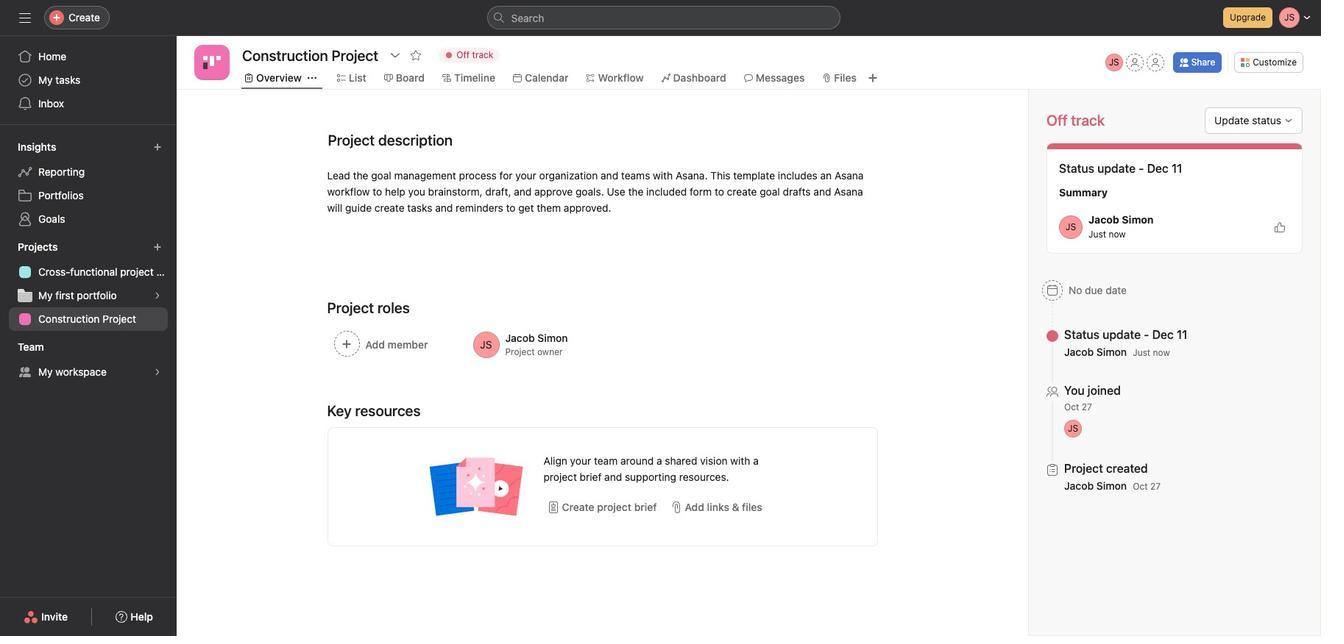 Task type: describe. For each thing, give the bounding box(es) containing it.
tab actions image
[[308, 74, 316, 82]]

1 horizontal spatial goal
[[760, 186, 780, 198]]

home
[[38, 50, 66, 63]]

latest status update element
[[1047, 143, 1303, 254]]

upgrade button
[[1224, 7, 1273, 28]]

align
[[544, 455, 568, 468]]

Search tasks, projects, and more text field
[[487, 6, 841, 29]]

messages
[[756, 71, 805, 84]]

add links & files button
[[667, 495, 766, 521]]

1 asana from the top
[[835, 169, 864, 182]]

brief inside button
[[634, 501, 657, 514]]

construction project
[[38, 313, 136, 325]]

see details, my first portfolio image
[[153, 292, 162, 300]]

projects
[[18, 241, 58, 253]]

dec 11
[[1148, 162, 1183, 175]]

add member button
[[327, 325, 461, 366]]

track
[[472, 49, 494, 60]]

customize
[[1253, 57, 1297, 68]]

lead the goal management process for your organization and teams with asana. this template includes an asana workflow to help you brainstorm, draft, and approve goals. use the included form to create goal drafts and asana will guide create tasks and reminders to get them approved.
[[327, 169, 867, 214]]

guide
[[345, 202, 372, 214]]

jacob simon
[[505, 332, 568, 345]]

approve
[[535, 186, 573, 198]]

add tab image
[[867, 72, 879, 84]]

js inside the "latest status update" element
[[1066, 221, 1077, 232]]

status update - dec 11 button
[[1065, 328, 1188, 342]]

plan
[[156, 266, 177, 278]]

tasks inside lead the goal management process for your organization and teams with asana. this template includes an asana workflow to help you brainstorm, draft, and approve goals. use the included form to create goal drafts and asana will guide create tasks and reminders to get them approved.
[[407, 202, 433, 214]]

brainstorm,
[[428, 186, 483, 198]]

this
[[711, 169, 731, 182]]

status for status update - dec 11
[[1060, 162, 1095, 175]]

overview
[[256, 71, 302, 84]]

js inside js button
[[1109, 57, 1120, 68]]

inbox
[[38, 97, 64, 110]]

simon inside 'project created jacob simon oct 27'
[[1097, 480, 1127, 493]]

jacob inside the status update - dec 11 jacob simon just now
[[1065, 346, 1094, 359]]

them
[[537, 202, 561, 214]]

1 horizontal spatial to
[[506, 202, 516, 214]]

you joined oct 27
[[1065, 384, 1121, 413]]

0 horizontal spatial create
[[375, 202, 405, 214]]

update for dec
[[1103, 328, 1141, 342]]

update for dec 11
[[1098, 162, 1136, 175]]

status
[[1253, 114, 1282, 127]]

files
[[835, 71, 857, 84]]

help
[[385, 186, 406, 198]]

goals.
[[576, 186, 604, 198]]

and up get
[[514, 186, 532, 198]]

oct inside 'project created jacob simon oct 27'
[[1133, 482, 1148, 493]]

0 vertical spatial the
[[353, 169, 369, 182]]

and down the 'brainstorm,'
[[435, 202, 453, 214]]

your inside lead the goal management process for your organization and teams with asana. this template includes an asana workflow to help you brainstorm, draft, and approve goals. use the included form to create goal drafts and asana will guide create tasks and reminders to get them approved.
[[516, 169, 537, 182]]

invite button
[[14, 605, 77, 631]]

links
[[707, 501, 730, 514]]

resources.
[[680, 471, 729, 484]]

my for my workspace
[[38, 366, 53, 378]]

2 asana from the top
[[834, 186, 863, 198]]

align your team around a shared vision with a project brief and supporting resources.
[[544, 455, 759, 484]]

vision
[[700, 455, 728, 468]]

workflow
[[327, 186, 370, 198]]

timeline link
[[443, 70, 496, 86]]

- for dec
[[1144, 328, 1150, 342]]

lead
[[327, 169, 350, 182]]

projects button
[[15, 237, 71, 258]]

cross-
[[38, 266, 70, 278]]

0 likes. click to like this task image
[[1275, 221, 1286, 233]]

first
[[55, 289, 74, 302]]

insights element
[[0, 134, 177, 234]]

create project brief button
[[544, 495, 661, 521]]

show options image
[[390, 49, 401, 61]]

my first portfolio link
[[9, 284, 168, 308]]

new project or portfolio image
[[153, 243, 162, 252]]

and inside align your team around a shared vision with a project brief and supporting resources.
[[605, 471, 622, 484]]

project inside align your team around a shared vision with a project brief and supporting resources.
[[544, 471, 577, 484]]

around
[[621, 455, 654, 468]]

organization
[[539, 169, 598, 182]]

my first portfolio
[[38, 289, 117, 302]]

1 vertical spatial the
[[628, 186, 644, 198]]

brief inside align your team around a shared vision with a project brief and supporting resources.
[[580, 471, 602, 484]]

1 a from the left
[[657, 455, 662, 468]]

for
[[500, 169, 513, 182]]

project inside button
[[597, 501, 632, 514]]

oct inside the you joined oct 27
[[1065, 402, 1080, 413]]

dec
[[1153, 328, 1174, 342]]

off track button
[[432, 45, 506, 66]]

now inside jacob simon just now
[[1109, 229, 1126, 240]]

project created jacob simon oct 27
[[1065, 462, 1161, 493]]

help button
[[106, 605, 163, 631]]

my workspace link
[[9, 361, 168, 384]]

just inside the status update - dec 11 jacob simon just now
[[1133, 348, 1151, 359]]

inbox link
[[9, 92, 168, 116]]

workflow link
[[586, 70, 644, 86]]

project roles
[[327, 300, 410, 317]]

your inside align your team around a shared vision with a project brief and supporting resources.
[[570, 455, 591, 468]]

due
[[1085, 284, 1103, 297]]

owner
[[538, 347, 563, 358]]

no
[[1069, 284, 1083, 297]]

board link
[[384, 70, 425, 86]]

my tasks link
[[9, 68, 168, 92]]

files
[[742, 501, 763, 514]]

construction
[[38, 313, 100, 325]]

2 a from the left
[[753, 455, 759, 468]]

drafts
[[783, 186, 811, 198]]

you
[[1065, 384, 1085, 398]]

key resources
[[327, 403, 421, 420]]

status update - dec 11 jacob simon just now
[[1065, 328, 1188, 359]]

&
[[732, 501, 740, 514]]

global element
[[0, 36, 177, 124]]

list
[[349, 71, 367, 84]]

template
[[734, 169, 775, 182]]

status update - dec 11
[[1060, 162, 1183, 175]]

27 inside 'project created jacob simon oct 27'
[[1151, 482, 1161, 493]]

add links & files
[[685, 501, 763, 514]]

list link
[[337, 70, 367, 86]]

off
[[457, 49, 470, 60]]

jacob simon project owner
[[505, 332, 568, 358]]

update status button
[[1205, 108, 1303, 134]]

approved.
[[564, 202, 612, 214]]

simon inside the status update - dec 11 jacob simon just now
[[1097, 346, 1127, 359]]

and up use
[[601, 169, 619, 182]]

create for create
[[68, 11, 100, 24]]

new insights image
[[153, 143, 162, 152]]

reporting link
[[9, 161, 168, 184]]

use
[[607, 186, 626, 198]]

dashboard
[[673, 71, 727, 84]]



Task type: vqa. For each thing, say whether or not it's contained in the screenshot.
"work."
no



Task type: locate. For each thing, give the bounding box(es) containing it.
and down team
[[605, 471, 622, 484]]

with up included
[[653, 169, 673, 182]]

create inside button
[[562, 501, 595, 514]]

process
[[459, 169, 497, 182]]

create inside dropdown button
[[68, 11, 100, 24]]

1 horizontal spatial now
[[1154, 348, 1171, 359]]

project down team
[[597, 501, 632, 514]]

jacob down 'project created'
[[1065, 480, 1094, 493]]

0 horizontal spatial project
[[120, 266, 154, 278]]

brief
[[580, 471, 602, 484], [634, 501, 657, 514]]

files link
[[823, 70, 857, 86]]

jacob down summary
[[1089, 214, 1120, 226]]

jacob simon link down status update - dec 11 button
[[1065, 346, 1127, 359]]

1 horizontal spatial project
[[544, 471, 577, 484]]

1 vertical spatial my
[[38, 289, 53, 302]]

the down the teams
[[628, 186, 644, 198]]

summary
[[1060, 186, 1108, 199]]

brief down supporting
[[634, 501, 657, 514]]

0 horizontal spatial your
[[516, 169, 537, 182]]

27 inside the you joined oct 27
[[1082, 402, 1093, 413]]

0 vertical spatial simon
[[1122, 214, 1154, 226]]

1 vertical spatial jacob simon link
[[1065, 346, 1127, 359]]

simon down status update - dec 11
[[1122, 214, 1154, 226]]

create project brief
[[562, 501, 657, 514]]

27
[[1082, 402, 1093, 413], [1151, 482, 1161, 493]]

just down summary
[[1089, 229, 1107, 240]]

hide sidebar image
[[19, 12, 31, 24]]

now
[[1109, 229, 1126, 240], [1154, 348, 1171, 359]]

project
[[103, 313, 136, 325], [505, 347, 535, 358]]

- for dec 11
[[1139, 162, 1145, 175]]

0 vertical spatial tasks
[[55, 74, 81, 86]]

- inside the "latest status update" element
[[1139, 162, 1145, 175]]

0 vertical spatial create
[[727, 186, 757, 198]]

portfolio
[[77, 289, 117, 302]]

1 horizontal spatial your
[[570, 455, 591, 468]]

0 vertical spatial asana
[[835, 169, 864, 182]]

jacob simon link for status
[[1065, 346, 1127, 359]]

1 horizontal spatial 27
[[1151, 482, 1161, 493]]

0 vertical spatial -
[[1139, 162, 1145, 175]]

my workspace
[[38, 366, 107, 378]]

1 horizontal spatial tasks
[[407, 202, 433, 214]]

0 vertical spatial brief
[[580, 471, 602, 484]]

1 vertical spatial oct
[[1133, 482, 1148, 493]]

0 horizontal spatial now
[[1109, 229, 1126, 240]]

goals
[[38, 213, 65, 225]]

you joined button
[[1065, 384, 1121, 398]]

invite
[[41, 611, 68, 624]]

goal down template
[[760, 186, 780, 198]]

0 vertical spatial my
[[38, 74, 53, 86]]

with inside lead the goal management process for your organization and teams with asana. this template includes an asana workflow to help you brainstorm, draft, and approve goals. use the included form to create goal drafts and asana will guide create tasks and reminders to get them approved.
[[653, 169, 673, 182]]

to left get
[[506, 202, 516, 214]]

0 vertical spatial update
[[1098, 162, 1136, 175]]

my left first
[[38, 289, 53, 302]]

0 vertical spatial project
[[120, 266, 154, 278]]

1 horizontal spatial brief
[[634, 501, 657, 514]]

create for create project brief
[[562, 501, 595, 514]]

0 horizontal spatial project
[[103, 313, 136, 325]]

a up supporting
[[657, 455, 662, 468]]

2 vertical spatial js
[[1068, 423, 1079, 434]]

0 vertical spatial with
[[653, 169, 673, 182]]

2 vertical spatial simon
[[1097, 480, 1127, 493]]

project down "portfolio"
[[103, 313, 136, 325]]

tasks inside "link"
[[55, 74, 81, 86]]

1 horizontal spatial oct
[[1133, 482, 1148, 493]]

jacob
[[1089, 214, 1120, 226], [1065, 346, 1094, 359], [1065, 480, 1094, 493]]

just
[[1089, 229, 1107, 240], [1133, 348, 1151, 359]]

2 vertical spatial project
[[597, 501, 632, 514]]

messages link
[[744, 70, 805, 86]]

Project description title text field
[[318, 125, 457, 156]]

the up workflow
[[353, 169, 369, 182]]

goal up help
[[371, 169, 392, 182]]

2 my from the top
[[38, 289, 53, 302]]

my for my first portfolio
[[38, 289, 53, 302]]

board image
[[203, 54, 221, 71]]

0 vertical spatial now
[[1109, 229, 1126, 240]]

1 vertical spatial project
[[544, 471, 577, 484]]

jacob simon link
[[1089, 214, 1154, 226], [1065, 346, 1127, 359], [1065, 480, 1127, 493]]

jacob simon link for project created
[[1065, 480, 1127, 493]]

11
[[1177, 328, 1188, 342]]

0 horizontal spatial tasks
[[55, 74, 81, 86]]

status for status update - dec 11 jacob simon just now
[[1065, 328, 1100, 342]]

js button
[[1106, 54, 1123, 71]]

joined
[[1088, 384, 1121, 398]]

my for my tasks
[[38, 74, 53, 86]]

0 vertical spatial your
[[516, 169, 537, 182]]

0 horizontal spatial a
[[657, 455, 662, 468]]

jacob simon just now
[[1089, 214, 1154, 240]]

now inside the status update - dec 11 jacob simon just now
[[1154, 348, 1171, 359]]

status down the no due date "dropdown button"
[[1065, 328, 1100, 342]]

see details, my workspace image
[[153, 368, 162, 377]]

just inside jacob simon just now
[[1089, 229, 1107, 240]]

your left team
[[570, 455, 591, 468]]

timeline
[[454, 71, 496, 84]]

update left dec
[[1103, 328, 1141, 342]]

cross-functional project plan
[[38, 266, 177, 278]]

now down dec
[[1154, 348, 1171, 359]]

team
[[594, 455, 618, 468]]

project for jacob simon project owner
[[505, 347, 535, 358]]

1 horizontal spatial create
[[727, 186, 757, 198]]

my inside "link"
[[38, 74, 53, 86]]

jacob up you
[[1065, 346, 1094, 359]]

and
[[601, 169, 619, 182], [514, 186, 532, 198], [814, 186, 832, 198], [435, 202, 453, 214], [605, 471, 622, 484]]

share button
[[1173, 52, 1222, 73]]

overview link
[[244, 70, 302, 86]]

asana
[[835, 169, 864, 182], [834, 186, 863, 198]]

teams element
[[0, 334, 177, 387]]

2 vertical spatial my
[[38, 366, 53, 378]]

- inside the status update - dec 11 jacob simon just now
[[1144, 328, 1150, 342]]

with
[[653, 169, 673, 182], [731, 455, 751, 468]]

0 horizontal spatial 27
[[1082, 402, 1093, 413]]

1 vertical spatial just
[[1133, 348, 1151, 359]]

1 horizontal spatial project
[[505, 347, 535, 358]]

0 vertical spatial just
[[1089, 229, 1107, 240]]

2 vertical spatial jacob simon link
[[1065, 480, 1127, 493]]

jacob inside jacob simon just now
[[1089, 214, 1120, 226]]

reminders
[[456, 202, 503, 214]]

1 vertical spatial brief
[[634, 501, 657, 514]]

0 vertical spatial oct
[[1065, 402, 1080, 413]]

tasks
[[55, 74, 81, 86], [407, 202, 433, 214]]

just down status update - dec 11 button
[[1133, 348, 1151, 359]]

asana right an
[[835, 169, 864, 182]]

you
[[408, 186, 426, 198]]

no due date button
[[1036, 278, 1134, 304]]

jacob simon link down 'project created'
[[1065, 480, 1127, 493]]

project
[[120, 266, 154, 278], [544, 471, 577, 484], [597, 501, 632, 514]]

create down template
[[727, 186, 757, 198]]

1 vertical spatial js
[[1066, 221, 1077, 232]]

now up date
[[1109, 229, 1126, 240]]

add
[[685, 501, 705, 514]]

dashboard link
[[662, 70, 727, 86]]

simon down status update - dec 11 button
[[1097, 346, 1127, 359]]

0 horizontal spatial create
[[68, 11, 100, 24]]

1 my from the top
[[38, 74, 53, 86]]

1 vertical spatial create
[[562, 501, 595, 514]]

my up inbox on the top
[[38, 74, 53, 86]]

calendar
[[525, 71, 569, 84]]

None text field
[[239, 42, 382, 68]]

0 horizontal spatial oct
[[1065, 402, 1080, 413]]

0 horizontal spatial the
[[353, 169, 369, 182]]

status up summary
[[1060, 162, 1095, 175]]

a right vision
[[753, 455, 759, 468]]

create down help
[[375, 202, 405, 214]]

0 horizontal spatial brief
[[580, 471, 602, 484]]

0 vertical spatial project
[[103, 313, 136, 325]]

1 vertical spatial asana
[[834, 186, 863, 198]]

2 horizontal spatial project
[[597, 501, 632, 514]]

tasks down you
[[407, 202, 433, 214]]

1 horizontal spatial create
[[562, 501, 595, 514]]

1 horizontal spatial the
[[628, 186, 644, 198]]

1 horizontal spatial just
[[1133, 348, 1151, 359]]

create down align
[[562, 501, 595, 514]]

and down an
[[814, 186, 832, 198]]

update
[[1098, 162, 1136, 175], [1103, 328, 1141, 342]]

cross-functional project plan link
[[9, 261, 177, 284]]

2 vertical spatial jacob
[[1065, 480, 1094, 493]]

to left help
[[373, 186, 382, 198]]

simon
[[1122, 214, 1154, 226], [1097, 346, 1127, 359], [1097, 480, 1127, 493]]

0 vertical spatial jacob
[[1089, 214, 1120, 226]]

1 vertical spatial create
[[375, 202, 405, 214]]

0 vertical spatial 27
[[1082, 402, 1093, 413]]

0 vertical spatial create
[[68, 11, 100, 24]]

draft,
[[486, 186, 511, 198]]

brief down team
[[580, 471, 602, 484]]

1 vertical spatial -
[[1144, 328, 1150, 342]]

project left the "plan"
[[120, 266, 154, 278]]

a
[[657, 455, 662, 468], [753, 455, 759, 468]]

1 vertical spatial jacob
[[1065, 346, 1094, 359]]

add to starred image
[[410, 49, 422, 61]]

tasks down home
[[55, 74, 81, 86]]

oct down you
[[1065, 402, 1080, 413]]

update status
[[1215, 114, 1282, 127]]

1 vertical spatial simon
[[1097, 346, 1127, 359]]

1 vertical spatial goal
[[760, 186, 780, 198]]

0 vertical spatial jacob simon link
[[1089, 214, 1154, 226]]

oct down 'project created'
[[1133, 482, 1148, 493]]

your right for
[[516, 169, 537, 182]]

1 vertical spatial tasks
[[407, 202, 433, 214]]

3 my from the top
[[38, 366, 53, 378]]

1 vertical spatial update
[[1103, 328, 1141, 342]]

with right vision
[[731, 455, 751, 468]]

1 vertical spatial status
[[1065, 328, 1100, 342]]

1 horizontal spatial a
[[753, 455, 759, 468]]

1 vertical spatial now
[[1154, 348, 1171, 359]]

-
[[1139, 162, 1145, 175], [1144, 328, 1150, 342]]

to down this
[[715, 186, 724, 198]]

0 horizontal spatial to
[[373, 186, 382, 198]]

0 vertical spatial js
[[1109, 57, 1120, 68]]

project down align
[[544, 471, 577, 484]]

off track
[[457, 49, 494, 60]]

my inside projects element
[[38, 289, 53, 302]]

update
[[1215, 114, 1250, 127]]

my down team dropdown button
[[38, 366, 53, 378]]

1 vertical spatial your
[[570, 455, 591, 468]]

add member
[[366, 339, 428, 351]]

- left dec
[[1144, 328, 1150, 342]]

create
[[727, 186, 757, 198], [375, 202, 405, 214]]

jacob simon link down summary
[[1089, 214, 1154, 226]]

update up summary
[[1098, 162, 1136, 175]]

asana right drafts at the top
[[834, 186, 863, 198]]

project for construction project
[[103, 313, 136, 325]]

create up home link
[[68, 11, 100, 24]]

simon inside jacob simon just now
[[1122, 214, 1154, 226]]

js
[[1109, 57, 1120, 68], [1066, 221, 1077, 232], [1068, 423, 1079, 434]]

project down jacob simon
[[505, 347, 535, 358]]

status inside the status update - dec 11 jacob simon just now
[[1065, 328, 1100, 342]]

0 horizontal spatial just
[[1089, 229, 1107, 240]]

simon down 'project created'
[[1097, 480, 1127, 493]]

an
[[821, 169, 832, 182]]

0 horizontal spatial with
[[653, 169, 673, 182]]

1 vertical spatial with
[[731, 455, 751, 468]]

project inside jacob simon project owner
[[505, 347, 535, 358]]

my inside teams element
[[38, 366, 53, 378]]

reporting
[[38, 166, 85, 178]]

0 vertical spatial goal
[[371, 169, 392, 182]]

1 vertical spatial 27
[[1151, 482, 1161, 493]]

board
[[396, 71, 425, 84]]

the
[[353, 169, 369, 182], [628, 186, 644, 198]]

goals link
[[9, 208, 168, 231]]

0 horizontal spatial goal
[[371, 169, 392, 182]]

0 vertical spatial status
[[1060, 162, 1095, 175]]

help
[[131, 611, 153, 624]]

will
[[327, 202, 343, 214]]

create
[[68, 11, 100, 24], [562, 501, 595, 514]]

management
[[394, 169, 456, 182]]

functional
[[70, 266, 117, 278]]

2 horizontal spatial to
[[715, 186, 724, 198]]

date
[[1106, 284, 1127, 297]]

update inside the status update - dec 11 jacob simon just now
[[1103, 328, 1141, 342]]

asana.
[[676, 169, 708, 182]]

construction project link
[[9, 308, 168, 331]]

projects element
[[0, 234, 177, 334]]

customize button
[[1235, 52, 1304, 73]]

1 vertical spatial project
[[505, 347, 535, 358]]

with inside align your team around a shared vision with a project brief and supporting resources.
[[731, 455, 751, 468]]

- left dec 11
[[1139, 162, 1145, 175]]

jacob simon link inside the "latest status update" element
[[1089, 214, 1154, 226]]

jacob inside 'project created jacob simon oct 27'
[[1065, 480, 1094, 493]]

1 horizontal spatial with
[[731, 455, 751, 468]]



